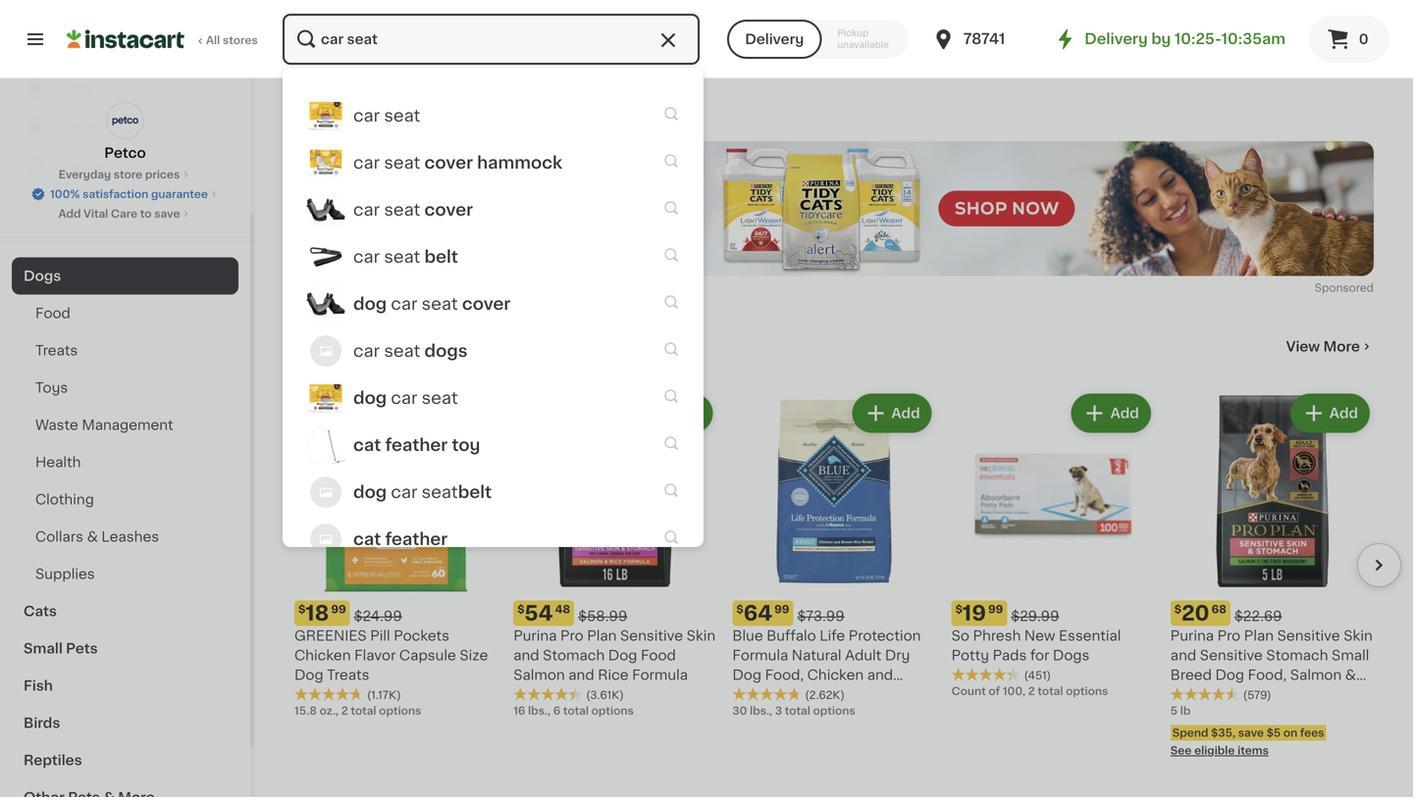 Task type: describe. For each thing, give the bounding box(es) containing it.
add for 64
[[891, 407, 920, 421]]

48
[[555, 605, 570, 616]]

30
[[733, 706, 747, 717]]

64
[[744, 604, 773, 624]]

0 button
[[1309, 16, 1390, 63]]

15.8 oz., 2 total options
[[294, 706, 421, 717]]

total down (451)
[[1038, 687, 1063, 697]]

0 horizontal spatial food
[[35, 307, 71, 320]]

0 vertical spatial treats
[[35, 344, 78, 358]]

item carousel region
[[294, 382, 1401, 769]]

toy
[[452, 437, 480, 454]]

collars & leashes
[[35, 530, 159, 544]]

plan inside '$ 20 68 $22.69 purina pro plan sensitive skin and sensitive stomach small breed dog food, salmon & rice formula'
[[1244, 630, 1274, 644]]

car inside car seat link
[[353, 107, 380, 124]]

$5
[[1267, 728, 1281, 739]]

$35,
[[1211, 728, 1236, 739]]

spend $35, save $5 on fees see eligible items
[[1171, 728, 1324, 757]]

car seat
[[353, 107, 420, 124]]

purina inside '$ 20 68 $22.69 purina pro plan sensitive skin and sensitive stomach small breed dog food, salmon & rice formula'
[[1171, 630, 1214, 644]]

formula inside '$ 20 68 $22.69 purina pro plan sensitive skin and sensitive stomach small breed dog food, salmon & rice formula'
[[1205, 689, 1261, 702]]

more
[[1324, 340, 1360, 354]]

options for 54
[[591, 706, 634, 717]]

purina inside purina pro plan sensitive skin and stomach dog food salmon and rice formula
[[513, 630, 557, 644]]

purina pro plan sensitive skin and stomach dog food salmon and rice formula
[[513, 630, 716, 683]]

to
[[140, 209, 152, 219]]

stomach inside '$ 20 68 $22.69 purina pro plan sensitive skin and sensitive stomach small breed dog food, salmon & rice formula'
[[1266, 649, 1328, 663]]

add button for 54
[[635, 396, 711, 431]]

30 lbs., 3 total options
[[733, 706, 855, 717]]

(579)
[[1243, 691, 1271, 701]]

all stores link
[[67, 12, 259, 67]]

eligible
[[1194, 746, 1235, 757]]

formula inside purina pro plan sensitive skin and stomach dog food salmon and rice formula
[[632, 669, 688, 683]]

everyday store prices link
[[59, 167, 192, 183]]

reptiles link
[[12, 742, 238, 780]]

buy
[[55, 160, 83, 174]]

treats inside $ 18 99 $24.99 greenies pill pockets chicken flavor capsule size dog treats
[[327, 669, 369, 683]]

$64.99 original price: $73.99 element
[[733, 601, 936, 627]]

car seat link
[[298, 92, 688, 139]]

shop link
[[12, 69, 238, 108]]

by
[[1151, 32, 1171, 46]]

$ for 20
[[1175, 605, 1182, 616]]

salmon inside purina pro plan sensitive skin and stomach dog food salmon and rice formula
[[513, 669, 565, 683]]

view
[[1286, 340, 1320, 354]]

see
[[1171, 746, 1192, 757]]

pro inside '$ 20 68 $22.69 purina pro plan sensitive skin and sensitive stomach small breed dog food, salmon & rice formula'
[[1217, 630, 1241, 644]]

product group containing 19
[[952, 390, 1155, 700]]

dogs inside so phresh new essential potty pads for dogs
[[1053, 649, 1090, 663]]

lists link
[[12, 187, 238, 226]]

options for 64
[[813, 706, 855, 717]]

100% satisfaction guarantee button
[[31, 183, 220, 202]]

buy it again link
[[12, 148, 238, 187]]

$ 19 99
[[955, 604, 1003, 624]]

0 horizontal spatial small
[[24, 642, 63, 656]]

add for 19
[[1111, 407, 1139, 421]]

prices
[[145, 169, 180, 180]]

$ for 54
[[517, 605, 525, 616]]

greenies
[[294, 630, 367, 643]]

dog for dog car seat cover
[[353, 296, 387, 313]]

pads
[[993, 649, 1027, 663]]

5 lb
[[1171, 706, 1191, 717]]

cats
[[24, 605, 57, 619]]

new
[[1025, 630, 1055, 644]]

again
[[99, 160, 138, 174]]

flavor
[[354, 649, 396, 663]]

so
[[952, 630, 970, 644]]

instacart logo image
[[67, 27, 185, 51]]

pockets
[[394, 630, 449, 643]]

sale
[[331, 337, 378, 357]]

size
[[460, 649, 488, 663]]

on sale now link
[[294, 335, 432, 359]]

stomach inside purina pro plan sensitive skin and stomach dog food salmon and rice formula
[[543, 649, 605, 663]]

100% satisfaction guarantee
[[50, 189, 208, 200]]

19
[[963, 604, 986, 624]]

dog car seat
[[353, 390, 458, 407]]

waste management
[[35, 419, 173, 432]]

and up (3.61k)
[[568, 669, 594, 683]]

cover for cover hammock
[[425, 155, 473, 171]]

seat up "car seat cover hammock"
[[384, 107, 420, 124]]

16
[[513, 706, 525, 717]]

cat for cat feather
[[353, 531, 381, 548]]

20
[[1182, 604, 1210, 624]]

2 horizontal spatial sensitive
[[1277, 630, 1340, 644]]

seat up car seat cover
[[384, 155, 420, 171]]

everyday
[[59, 169, 111, 180]]

dog for dog car seat
[[353, 390, 387, 407]]

1 horizontal spatial sensitive
[[1200, 649, 1263, 663]]

food inside purina pro plan sensitive skin and stomach dog food salmon and rice formula
[[641, 649, 676, 663]]

delivery by 10:25-10:35am link
[[1053, 27, 1286, 51]]

product group containing 64
[[733, 390, 936, 720]]

product group containing 18
[[294, 390, 498, 720]]

dog inside blue buffalo life protection formula natural adult dry dog food, chicken and brown rice
[[733, 669, 762, 683]]

seat down car seat cover
[[384, 249, 420, 265]]

cover for cover
[[425, 202, 473, 218]]

$24.99
[[354, 610, 402, 624]]

dog inside '$ 20 68 $22.69 purina pro plan sensitive skin and sensitive stomach small breed dog food, salmon & rice formula'
[[1215, 669, 1244, 683]]

on sale now
[[294, 337, 432, 357]]

phresh
[[973, 630, 1021, 644]]

3
[[775, 706, 782, 717]]

delivery for delivery by 10:25-10:35am
[[1085, 32, 1148, 46]]

hammock
[[477, 155, 562, 171]]

breed
[[1171, 669, 1212, 683]]

spo
[[1315, 283, 1336, 293]]

feather for cat feather
[[385, 531, 448, 548]]

rice inside purina pro plan sensitive skin and stomach dog food salmon and rice formula
[[598, 669, 629, 683]]

service type group
[[727, 20, 908, 59]]

and inside blue buffalo life protection formula natural adult dry dog food, chicken and brown rice
[[867, 669, 893, 683]]

(2.62k)
[[805, 691, 845, 701]]

and inside '$ 20 68 $22.69 purina pro plan sensitive skin and sensitive stomach small breed dog food, salmon & rice formula'
[[1171, 649, 1197, 663]]

lbs., for 64
[[750, 706, 773, 717]]

add button for 19
[[1073, 396, 1149, 431]]

$ 20 68 $22.69 purina pro plan sensitive skin and sensitive stomach small breed dog food, salmon & rice formula
[[1171, 604, 1373, 702]]

& inside 'link'
[[87, 530, 98, 544]]

lists
[[55, 200, 89, 213]]

1 horizontal spatial 2
[[1028, 687, 1035, 697]]

everyday store prices
[[59, 169, 180, 180]]

0 vertical spatial dogs
[[294, 104, 374, 132]]

guarantee
[[151, 189, 208, 200]]

clothing
[[35, 493, 94, 507]]

life
[[820, 630, 845, 643]]

10:25-
[[1175, 32, 1221, 46]]

leashes
[[101, 530, 159, 544]]

save inside spend $35, save $5 on fees see eligible items
[[1238, 728, 1264, 739]]

68
[[1212, 605, 1227, 616]]

15.8
[[294, 706, 317, 717]]

0 horizontal spatial dogs
[[24, 269, 61, 283]]

plan inside purina pro plan sensitive skin and stomach dog food salmon and rice formula
[[587, 630, 617, 644]]

add for 54
[[672, 407, 701, 421]]

petco
[[104, 146, 146, 160]]

seat up dogs
[[422, 296, 458, 313]]

total for 18
[[351, 706, 376, 717]]

100,
[[1003, 687, 1026, 697]]

petco link
[[104, 102, 146, 163]]

$ for 18
[[298, 605, 306, 616]]

shop
[[55, 82, 92, 96]]

cats link
[[12, 593, 238, 631]]



Task type: locate. For each thing, give the bounding box(es) containing it.
plan down $22.69
[[1244, 630, 1274, 644]]

chicken inside $ 18 99 $24.99 greenies pill pockets chicken flavor capsule size dog treats
[[294, 649, 351, 663]]

total for 64
[[785, 706, 810, 717]]

1 salmon from the left
[[513, 669, 565, 683]]

0 vertical spatial belt
[[425, 249, 458, 265]]

birds
[[24, 717, 60, 731]]

0 horizontal spatial rice
[[598, 669, 629, 683]]

1 horizontal spatial rice
[[780, 689, 810, 702]]

$ up "greenies"
[[298, 605, 306, 616]]

&
[[87, 530, 98, 544], [1345, 669, 1356, 683]]

dog inside purina pro plan sensitive skin and stomach dog food salmon and rice formula
[[608, 649, 637, 663]]

and up breed
[[1171, 649, 1197, 663]]

purina down 20
[[1171, 630, 1214, 644]]

stomach
[[543, 649, 605, 663], [1266, 649, 1328, 663]]

seat down cat feather toy on the bottom of the page
[[422, 484, 458, 501]]

items
[[1238, 746, 1269, 757]]

5
[[1171, 706, 1178, 717]]

$54.48 original price: $58.99 element
[[513, 601, 717, 627]]

skin
[[687, 630, 716, 644], [1344, 630, 1373, 644]]

1 skin from the left
[[687, 630, 716, 644]]

(1.17k)
[[367, 691, 401, 701]]

2 pro from the left
[[1217, 630, 1241, 644]]

1 horizontal spatial small
[[1332, 649, 1369, 663]]

options for 18
[[379, 706, 421, 717]]

99 for 18
[[331, 605, 346, 616]]

2 99 from the left
[[774, 605, 790, 616]]

belt down toy on the left bottom
[[458, 484, 492, 501]]

stomach down $20.68 original price: $22.69 element
[[1266, 649, 1328, 663]]

2 add button from the left
[[635, 396, 711, 431]]

salmon inside '$ 20 68 $22.69 purina pro plan sensitive skin and sensitive stomach small breed dog food, salmon & rice formula'
[[1290, 669, 1342, 683]]

$ inside $ 18 99 $24.99 greenies pill pockets chicken flavor capsule size dog treats
[[298, 605, 306, 616]]

1 horizontal spatial 99
[[774, 605, 790, 616]]

99 inside $ 19 99
[[988, 605, 1003, 616]]

1 vertical spatial treats
[[327, 669, 369, 683]]

1 vertical spatial dogs
[[24, 269, 61, 283]]

2 vertical spatial dogs
[[1053, 649, 1090, 663]]

2 vertical spatial formula
[[1205, 689, 1261, 702]]

1 lbs., from the left
[[750, 706, 773, 717]]

3 99 from the left
[[988, 605, 1003, 616]]

2 cat from the top
[[353, 531, 381, 548]]

save up items
[[1238, 728, 1264, 739]]

brown
[[733, 689, 776, 702]]

2 skin from the left
[[1344, 630, 1373, 644]]

food, inside '$ 20 68 $22.69 purina pro plan sensitive skin and sensitive stomach small breed dog food, salmon & rice formula'
[[1248, 669, 1287, 683]]

small pets
[[24, 642, 98, 656]]

5 product group from the left
[[1171, 390, 1374, 759]]

$ inside $ 54 48
[[517, 605, 525, 616]]

dog up brown
[[733, 669, 762, 683]]

2 purina from the left
[[1171, 630, 1214, 644]]

0 horizontal spatial purina
[[513, 630, 557, 644]]

formula down $54.48 original price: $58.99 element
[[632, 669, 688, 683]]

0 vertical spatial dog
[[353, 296, 387, 313]]

dog up cat feather
[[353, 484, 387, 501]]

0 vertical spatial cat
[[353, 437, 381, 454]]

care
[[111, 209, 137, 219]]

99 right the 19
[[988, 605, 1003, 616]]

0 vertical spatial chicken
[[294, 649, 351, 663]]

1 vertical spatial save
[[1238, 728, 1264, 739]]

options down (3.61k)
[[591, 706, 634, 717]]

cat down dog car seat
[[353, 437, 381, 454]]

(3.61k)
[[586, 691, 624, 701]]

1 vertical spatial belt
[[458, 484, 492, 501]]

None search field
[[281, 12, 702, 67]]

clothing link
[[12, 481, 238, 519]]

dog up 15.8
[[294, 669, 323, 683]]

$29.99
[[1011, 610, 1059, 624]]

rice up (3.61k)
[[598, 669, 629, 683]]

food down $54.48 original price: $58.99 element
[[641, 649, 676, 663]]

formula down 'blue'
[[733, 649, 788, 663]]

cover
[[425, 155, 473, 171], [425, 202, 473, 218], [462, 296, 511, 313]]

5 add button from the left
[[1292, 396, 1368, 431]]

5 $ from the left
[[1175, 605, 1182, 616]]

99 right 18 at the bottom left of page
[[331, 605, 346, 616]]

all stores
[[206, 35, 258, 46]]

total right 3 at the right
[[785, 706, 810, 717]]

skin down $20.68 original price: $22.69 element
[[1344, 630, 1373, 644]]

search list box
[[298, 92, 688, 571]]

& inside '$ 20 68 $22.69 purina pro plan sensitive skin and sensitive stomach small breed dog food, salmon & rice formula'
[[1345, 669, 1356, 683]]

1 horizontal spatial plan
[[1244, 630, 1274, 644]]

2 lbs., from the left
[[528, 706, 551, 717]]

small down $20.68 original price: $22.69 element
[[1332, 649, 1369, 663]]

chicken up (2.62k)
[[807, 669, 864, 683]]

2 food, from the left
[[1248, 669, 1287, 683]]

delivery for delivery
[[745, 32, 804, 46]]

cover up dogs
[[462, 296, 511, 313]]

stomach down "48"
[[543, 649, 605, 663]]

dogs link
[[12, 258, 238, 295]]

total right 6
[[563, 706, 589, 717]]

buy it again
[[55, 160, 138, 174]]

add button for 64
[[854, 396, 930, 431]]

2 feather from the top
[[385, 531, 448, 548]]

save right to
[[154, 209, 180, 219]]

0 horizontal spatial food,
[[765, 669, 804, 683]]

product group containing 54
[[513, 390, 717, 720]]

formula inside blue buffalo life protection formula natural adult dry dog food, chicken and brown rice
[[733, 649, 788, 663]]

fish
[[24, 680, 53, 693]]

and down 54
[[513, 649, 539, 663]]

dog up "on sale now"
[[353, 296, 387, 313]]

seat up car seat belt at the top left
[[384, 202, 420, 218]]

skin inside '$ 20 68 $22.69 purina pro plan sensitive skin and sensitive stomach small breed dog food, salmon & rice formula'
[[1344, 630, 1373, 644]]

cover up car seat cover
[[425, 155, 473, 171]]

car seat belt
[[353, 249, 458, 265]]

2 right oz.,
[[341, 706, 348, 717]]

1 pro from the left
[[560, 630, 584, 644]]

essential
[[1059, 630, 1121, 644]]

1 food, from the left
[[765, 669, 804, 683]]

dog up (579) at the bottom right of the page
[[1215, 669, 1244, 683]]

dry
[[885, 649, 910, 663]]

1 horizontal spatial food
[[641, 649, 676, 663]]

options down the essential
[[1066, 687, 1108, 697]]

on
[[1284, 728, 1298, 739]]

1 vertical spatial cover
[[425, 202, 473, 218]]

1 horizontal spatial dogs
[[294, 104, 374, 132]]

total for 54
[[563, 706, 589, 717]]

blue buffalo life protection formula natural adult dry dog food, chicken and brown rice
[[733, 630, 921, 702]]

dogs
[[425, 343, 468, 360]]

sensitive inside purina pro plan sensitive skin and stomach dog food salmon and rice formula
[[620, 630, 683, 644]]

and down adult
[[867, 669, 893, 683]]

100%
[[50, 189, 80, 200]]

chicken inside blue buffalo life protection formula natural adult dry dog food, chicken and brown rice
[[807, 669, 864, 683]]

food
[[35, 307, 71, 320], [641, 649, 676, 663]]

$ for 64
[[736, 605, 744, 616]]

0 horizontal spatial stomach
[[543, 649, 605, 663]]

Search field
[[283, 14, 700, 65]]

dog
[[608, 649, 637, 663], [294, 669, 323, 683], [733, 669, 762, 683], [1215, 669, 1244, 683]]

0 horizontal spatial salmon
[[513, 669, 565, 683]]

2 stomach from the left
[[1266, 649, 1328, 663]]

0
[[1359, 32, 1369, 46]]

food up toys
[[35, 307, 71, 320]]

0 horizontal spatial plan
[[587, 630, 617, 644]]

rice inside '$ 20 68 $22.69 purina pro plan sensitive skin and sensitive stomach small breed dog food, salmon & rice formula'
[[1171, 689, 1201, 702]]

purina down 54
[[513, 630, 557, 644]]

2 plan from the left
[[1244, 630, 1274, 644]]

dog down "on sale now"
[[353, 390, 387, 407]]

lbs., left 6
[[528, 706, 551, 717]]

99 right 64
[[774, 605, 790, 616]]

3 add button from the left
[[854, 396, 930, 431]]

18
[[306, 604, 329, 624]]

99 for 64
[[774, 605, 790, 616]]

2 dog from the top
[[353, 390, 387, 407]]

cat inside "link"
[[353, 437, 381, 454]]

add for 18
[[453, 407, 482, 421]]

sensitive down $20.68 original price: $22.69 element
[[1277, 630, 1340, 644]]

lbs., for 54
[[528, 706, 551, 717]]

now
[[383, 337, 432, 357]]

(451)
[[1024, 671, 1051, 682]]

chicken down "greenies"
[[294, 649, 351, 663]]

2 $ from the left
[[736, 605, 744, 616]]

1 vertical spatial cat
[[353, 531, 381, 548]]

1 horizontal spatial delivery
[[1085, 32, 1148, 46]]

food, up brown
[[765, 669, 804, 683]]

0 horizontal spatial formula
[[632, 669, 688, 683]]

$ inside '$ 20 68 $22.69 purina pro plan sensitive skin and sensitive stomach small breed dog food, salmon & rice formula'
[[1175, 605, 1182, 616]]

car
[[353, 107, 380, 124], [353, 155, 380, 171], [353, 202, 380, 218], [353, 249, 380, 265], [391, 296, 417, 313], [353, 343, 380, 360], [391, 390, 417, 407], [391, 484, 417, 501]]

1 99 from the left
[[331, 605, 346, 616]]

1 vertical spatial &
[[1345, 669, 1356, 683]]

purina
[[513, 630, 557, 644], [1171, 630, 1214, 644]]

1 horizontal spatial salmon
[[1290, 669, 1342, 683]]

salmon up fees
[[1290, 669, 1342, 683]]

1 cat from the top
[[353, 437, 381, 454]]

1 vertical spatial 2
[[341, 706, 348, 717]]

1 vertical spatial formula
[[632, 669, 688, 683]]

belt up dog car seat cover
[[425, 249, 458, 265]]

cat down the dog car seat belt
[[353, 531, 381, 548]]

1 horizontal spatial chicken
[[807, 669, 864, 683]]

$19.99 original price: $29.99 element
[[952, 601, 1155, 627]]

pro down 68
[[1217, 630, 1241, 644]]

seat left dogs
[[384, 343, 420, 360]]

1 dog from the top
[[353, 296, 387, 313]]

feather inside "link"
[[385, 437, 448, 454]]

1 horizontal spatial skin
[[1344, 630, 1373, 644]]

store
[[114, 169, 143, 180]]

pro inside purina pro plan sensitive skin and stomach dog food salmon and rice formula
[[560, 630, 584, 644]]

1 horizontal spatial save
[[1238, 728, 1264, 739]]

lbs., left 3 at the right
[[750, 706, 773, 717]]

plan down $58.99
[[587, 630, 617, 644]]

2 salmon from the left
[[1290, 669, 1342, 683]]

1 horizontal spatial pro
[[1217, 630, 1241, 644]]

dog down $54.48 original price: $58.99 element
[[608, 649, 637, 663]]

product group containing 20
[[1171, 390, 1374, 759]]

3 $ from the left
[[517, 605, 525, 616]]

$
[[298, 605, 306, 616], [736, 605, 744, 616], [517, 605, 525, 616], [955, 605, 963, 616], [1175, 605, 1182, 616]]

1 horizontal spatial &
[[1345, 669, 1356, 683]]

0 horizontal spatial &
[[87, 530, 98, 544]]

for
[[1030, 649, 1049, 663]]

treats down flavor
[[327, 669, 369, 683]]

small pets link
[[12, 631, 238, 668]]

treats up toys
[[35, 344, 78, 358]]

feather down the dog car seat belt
[[385, 531, 448, 548]]

nsored
[[1336, 283, 1374, 293]]

options down (1.17k)
[[379, 706, 421, 717]]

4 product group from the left
[[952, 390, 1155, 700]]

0 vertical spatial formula
[[733, 649, 788, 663]]

rice inside blue buffalo life protection formula natural adult dry dog food, chicken and brown rice
[[780, 689, 810, 702]]

0 horizontal spatial save
[[154, 209, 180, 219]]

pets
[[66, 642, 98, 656]]

2 horizontal spatial formula
[[1205, 689, 1261, 702]]

food link
[[12, 295, 238, 332]]

delivery inside delivery by 10:25-10:35am link
[[1085, 32, 1148, 46]]

$ up 'blue'
[[736, 605, 744, 616]]

1 plan from the left
[[587, 630, 617, 644]]

small inside '$ 20 68 $22.69 purina pro plan sensitive skin and sensitive stomach small breed dog food, salmon & rice formula'
[[1332, 649, 1369, 663]]

1 product group from the left
[[294, 390, 498, 720]]

99
[[331, 605, 346, 616], [774, 605, 790, 616], [988, 605, 1003, 616]]

$ left 68
[[1175, 605, 1182, 616]]

all
[[206, 35, 220, 46]]

natural
[[792, 649, 842, 663]]

0 vertical spatial feather
[[385, 437, 448, 454]]

options down (2.62k)
[[813, 706, 855, 717]]

2 horizontal spatial 99
[[988, 605, 1003, 616]]

2 vertical spatial dog
[[353, 484, 387, 501]]

4 add button from the left
[[1073, 396, 1149, 431]]

$ for 19
[[955, 605, 963, 616]]

1 horizontal spatial food,
[[1248, 669, 1287, 683]]

0 horizontal spatial skin
[[687, 630, 716, 644]]

$20.68 original price: $22.69 element
[[1171, 601, 1374, 627]]

1 vertical spatial chicken
[[807, 669, 864, 683]]

buffalo
[[767, 630, 816, 643]]

birds link
[[12, 705, 238, 742]]

seat down dogs
[[422, 390, 458, 407]]

count
[[952, 687, 986, 697]]

1 horizontal spatial stomach
[[1266, 649, 1328, 663]]

$ 18 99 $24.99 greenies pill pockets chicken flavor capsule size dog treats
[[294, 604, 488, 683]]

0 vertical spatial 2
[[1028, 687, 1035, 697]]

lbs.,
[[750, 706, 773, 717], [528, 706, 551, 717]]

car seat cover hammock
[[353, 155, 562, 171]]

salmon up 6
[[513, 669, 565, 683]]

so phresh new essential potty pads for dogs
[[952, 630, 1121, 663]]

99 inside $ 18 99 $24.99 greenies pill pockets chicken flavor capsule size dog treats
[[331, 605, 346, 616]]

1 vertical spatial food
[[641, 649, 676, 663]]

skin inside purina pro plan sensitive skin and stomach dog food salmon and rice formula
[[687, 630, 716, 644]]

rice up 30 lbs., 3 total options
[[780, 689, 810, 702]]

2 down (451)
[[1028, 687, 1035, 697]]

1 $ from the left
[[298, 605, 306, 616]]

1 stomach from the left
[[543, 649, 605, 663]]

car seat dogs
[[353, 343, 468, 360]]

skin left 'blue'
[[687, 630, 716, 644]]

1 horizontal spatial treats
[[327, 669, 369, 683]]

$18.99 original price: $24.99 element
[[294, 601, 498, 627]]

0 vertical spatial save
[[154, 209, 180, 219]]

99 for 19
[[988, 605, 1003, 616]]

sensitive up breed
[[1200, 649, 1263, 663]]

0 horizontal spatial lbs.,
[[528, 706, 551, 717]]

4 $ from the left
[[955, 605, 963, 616]]

2 product group from the left
[[513, 390, 717, 720]]

satisfaction
[[83, 189, 148, 200]]

cover down "car seat cover hammock"
[[425, 202, 473, 218]]

deals link
[[12, 108, 238, 148]]

feather for cat feather toy
[[385, 437, 448, 454]]

total down (1.17k)
[[351, 706, 376, 717]]

count of 100, 2 total options
[[952, 687, 1108, 697]]

petco logo image
[[106, 102, 144, 139]]

1 feather from the top
[[385, 437, 448, 454]]

1 vertical spatial feather
[[385, 531, 448, 548]]

dog for dog car seat belt
[[353, 484, 387, 501]]

$ up so
[[955, 605, 963, 616]]

delivery inside delivery button
[[745, 32, 804, 46]]

3 product group from the left
[[733, 390, 936, 720]]

blue
[[733, 630, 763, 643]]

1 vertical spatial dog
[[353, 390, 387, 407]]

2 vertical spatial cover
[[462, 296, 511, 313]]

99 inside $ 64 99
[[774, 605, 790, 616]]

2 horizontal spatial dogs
[[1053, 649, 1090, 663]]

rice up lb
[[1171, 689, 1201, 702]]

1 purina from the left
[[513, 630, 557, 644]]

food, up (579) at the bottom right of the page
[[1248, 669, 1287, 683]]

options
[[1066, 687, 1108, 697], [379, 706, 421, 717], [813, 706, 855, 717], [591, 706, 634, 717]]

2
[[1028, 687, 1035, 697], [341, 706, 348, 717]]

feather up the dog car seat belt
[[385, 437, 448, 454]]

0 horizontal spatial 2
[[341, 706, 348, 717]]

formula up $35, on the right bottom
[[1205, 689, 1261, 702]]

1 horizontal spatial formula
[[733, 649, 788, 663]]

$ inside $ 64 99
[[736, 605, 744, 616]]

0 horizontal spatial delivery
[[745, 32, 804, 46]]

and
[[513, 649, 539, 663], [1171, 649, 1197, 663], [867, 669, 893, 683], [568, 669, 594, 683]]

$ left "48"
[[517, 605, 525, 616]]

0 vertical spatial cover
[[425, 155, 473, 171]]

add vital care to save link
[[58, 206, 192, 222]]

cat feather toy
[[353, 437, 480, 454]]

treats link
[[12, 332, 238, 369]]

sensitive down $54.48 original price: $58.99 element
[[620, 630, 683, 644]]

6
[[553, 706, 561, 717]]

cat feather link
[[298, 516, 688, 563]]

3 dog from the top
[[353, 484, 387, 501]]

0 vertical spatial &
[[87, 530, 98, 544]]

chicken
[[294, 649, 351, 663], [807, 669, 864, 683]]

$ inside $ 19 99
[[955, 605, 963, 616]]

total
[[1038, 687, 1063, 697], [351, 706, 376, 717], [785, 706, 810, 717], [563, 706, 589, 717]]

1 horizontal spatial lbs.,
[[750, 706, 773, 717]]

dog inside $ 18 99 $24.99 greenies pill pockets chicken flavor capsule size dog treats
[[294, 669, 323, 683]]

0 vertical spatial food
[[35, 307, 71, 320]]

0 horizontal spatial treats
[[35, 344, 78, 358]]

cat for cat feather toy
[[353, 437, 381, 454]]

• sponsored: keep cozy with delivery image
[[294, 141, 1374, 276]]

food, inside blue buffalo life protection formula natural adult dry dog food, chicken and brown rice
[[765, 669, 804, 683]]

$58.99
[[578, 610, 628, 624]]

0 horizontal spatial chicken
[[294, 649, 351, 663]]

dog car seat cover
[[353, 296, 511, 313]]

0 horizontal spatial 99
[[331, 605, 346, 616]]

small down cats
[[24, 642, 63, 656]]

of
[[989, 687, 1000, 697]]

pro down "48"
[[560, 630, 584, 644]]

1 add button from the left
[[416, 396, 492, 431]]

1 horizontal spatial purina
[[1171, 630, 1214, 644]]

collars & leashes link
[[12, 519, 238, 556]]

product group
[[294, 390, 498, 720], [513, 390, 717, 720], [733, 390, 936, 720], [952, 390, 1155, 700], [1171, 390, 1374, 759]]

0 horizontal spatial pro
[[560, 630, 584, 644]]

0 horizontal spatial sensitive
[[620, 630, 683, 644]]

2 horizontal spatial rice
[[1171, 689, 1201, 702]]

delivery button
[[727, 20, 822, 59]]



Task type: vqa. For each thing, say whether or not it's contained in the screenshot.
kohl's on the right bottom of the page
no



